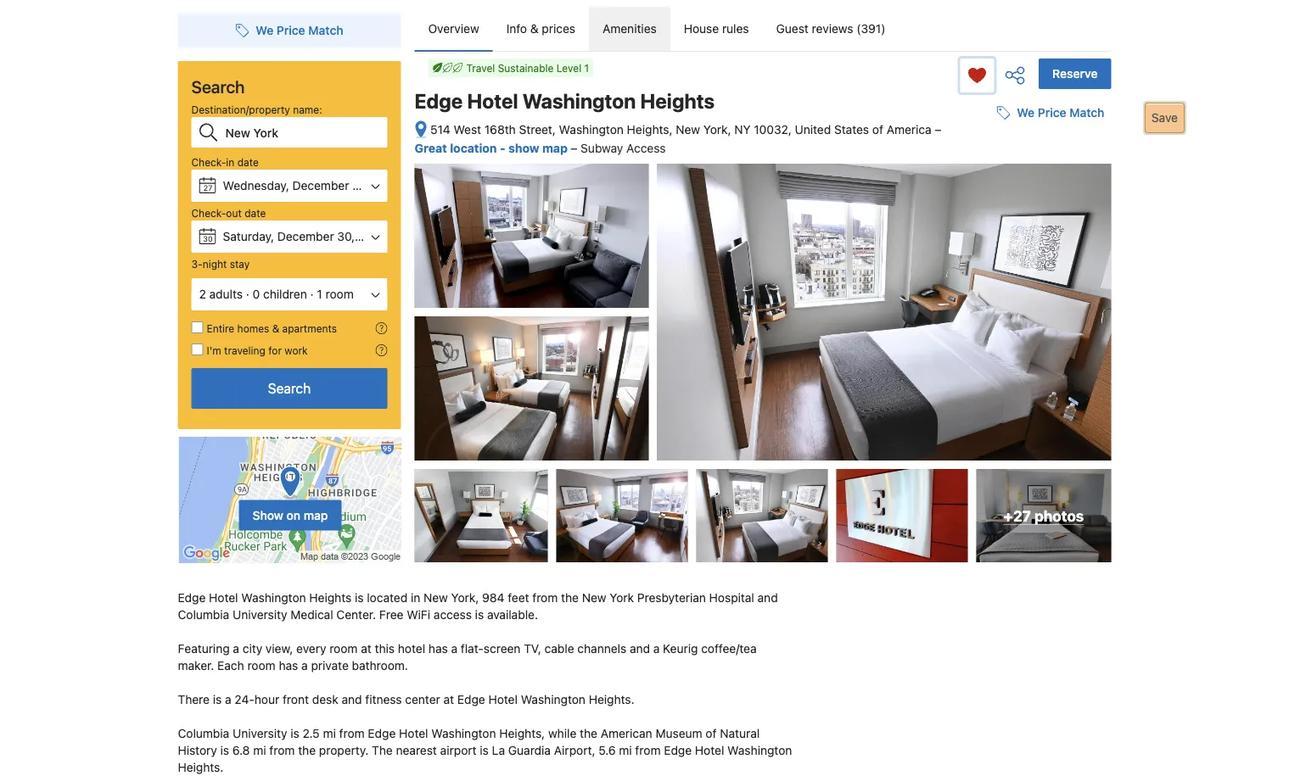 Task type: vqa. For each thing, say whether or not it's contained in the screenshot.
bottom WE PRICE MATCH 'dropdown button'
yes



Task type: describe. For each thing, give the bounding box(es) containing it.
washington up airport
[[431, 727, 496, 741]]

i'm traveling for work
[[207, 345, 308, 356]]

apartments
[[282, 323, 337, 334]]

private
[[311, 659, 349, 673]]

edge up featuring
[[178, 591, 206, 605]]

rated very good element
[[898, 181, 1061, 201]]

30
[[203, 234, 213, 243]]

wednesday,
[[223, 179, 289, 193]]

from right feet
[[532, 591, 558, 605]]

0 horizontal spatial search
[[191, 76, 245, 96]]

1 horizontal spatial we price match
[[1017, 106, 1105, 120]]

168th
[[485, 123, 516, 137]]

need
[[936, 275, 961, 288]]

is down 984
[[475, 608, 484, 622]]

offered
[[953, 288, 991, 301]]

la
[[492, 744, 505, 758]]

on
[[286, 508, 301, 522]]

every
[[296, 642, 326, 656]]

work
[[285, 345, 308, 356]]

house rules link
[[670, 7, 763, 51]]

know
[[1059, 262, 1086, 274]]

1 horizontal spatial maid
[[1056, 235, 1081, 248]]

3-
[[191, 258, 203, 270]]

good
[[1027, 183, 1061, 199]]

room inside button
[[326, 287, 354, 301]]

Where are you going? field
[[219, 117, 387, 148]]

hospital
[[709, 591, 754, 605]]

access
[[434, 608, 472, 622]]

house
[[684, 22, 719, 36]]

1 horizontal spatial and
[[630, 642, 650, 656]]

(391)
[[857, 22, 886, 36]]

from down american
[[635, 744, 661, 758]]

name:
[[293, 104, 322, 115]]

very
[[994, 183, 1023, 199]]

washington inside 514 west 168th street, washington heights, new york, ny 10032, united states of america – great location - show map – subway access
[[559, 123, 624, 137]]

medical
[[291, 608, 333, 622]]

8.2
[[1071, 189, 1091, 205]]

property.
[[319, 744, 369, 758]]

natural
[[720, 727, 760, 741]]

we for the bottom we price match dropdown button
[[1017, 106, 1035, 120]]

+27
[[1004, 507, 1031, 525]]

check-out date
[[191, 207, 266, 219]]

check- for in
[[191, 156, 226, 168]]

reviews inside very good 391 reviews
[[1024, 200, 1061, 211]]

0 horizontal spatial has
[[279, 659, 298, 673]]

edge up the
[[368, 727, 396, 741]]

1 vertical spatial america
[[1020, 337, 1059, 349]]

in inside edge hotel washington heights is located in new york, 984 feet from the new york presbyterian hospital and columbia university medical center. free wifi access is available. featuring a city view, every room at this hotel has a flat-screen tv, cable channels and a keurig coffee/tea maker. each room has a private bathroom. there is a 24-hour front desk and fitness center at edge hotel washington heights. columbia university is 2.5 mi from edge hotel washington heights, while the american museum of natural history is 6.8 mi from the property. the nearest airport is la guardia airport, 5.6 mi from edge hotel washington heights.
[[411, 591, 420, 605]]

search button
[[191, 368, 387, 409]]

1 inside button
[[317, 287, 322, 301]]

2 horizontal spatial and
[[758, 591, 778, 605]]

1 horizontal spatial united
[[939, 337, 971, 349]]

saturday,
[[223, 230, 274, 244]]

if
[[905, 275, 911, 288]]

3-night stay
[[191, 258, 250, 270]]

2 adults · 0 children · 1 room
[[199, 287, 354, 301]]

they
[[977, 262, 1002, 274]]

american
[[601, 727, 652, 741]]

a left the 24-
[[225, 693, 231, 707]]

a
[[974, 248, 981, 261]]

reserve button
[[1039, 59, 1111, 89]]

etc.
[[1033, 275, 1052, 288]]

featuring
[[178, 642, 230, 656]]

don't
[[905, 262, 931, 274]]

great location - show map button
[[415, 141, 571, 155]]

2 · from the left
[[310, 287, 314, 301]]

service
[[905, 248, 942, 261]]

the
[[372, 744, 393, 758]]

scored 8.2 element
[[1067, 183, 1094, 211]]

1 horizontal spatial mi
[[323, 727, 336, 741]]

match inside search section
[[308, 23, 343, 37]]

1 university from the top
[[233, 608, 287, 622]]

there
[[178, 693, 210, 707]]

amenities
[[603, 22, 657, 36]]

map inside 514 west 168th street, washington heights, new york, ny 10032, united states of america – great location - show map – subway access
[[542, 141, 568, 155]]

full
[[994, 288, 1009, 301]]

maker.
[[178, 659, 214, 673]]

1 horizontal spatial states
[[974, 337, 1005, 349]]

check- for out
[[191, 207, 226, 219]]

do
[[934, 262, 947, 274]]

washington down natural
[[728, 744, 792, 758]]

guest reviews (391)
[[776, 22, 886, 36]]

history
[[178, 744, 217, 758]]

airport,
[[554, 744, 595, 758]]

is right 'there'
[[213, 693, 222, 707]]

fact
[[957, 235, 977, 248]]

hotels
[[1040, 248, 1072, 261]]

2 vertical spatial room
[[247, 659, 276, 673]]

liked
[[910, 235, 934, 248]]

desk
[[312, 693, 338, 707]]

0 horizontal spatial new
[[424, 591, 448, 605]]

0 vertical spatial reviews
[[812, 22, 853, 36]]

homes
[[237, 323, 269, 334]]

search section
[[171, 0, 408, 565]]

of inside 514 west 168th street, washington heights, new york, ny 10032, united states of america – great location - show map – subway access
[[872, 123, 883, 137]]

1 · from the left
[[246, 287, 249, 301]]

0 horizontal spatial maid
[[1012, 288, 1037, 301]]

screen
[[484, 642, 521, 656]]

stay
[[230, 258, 250, 270]]

that.
[[950, 262, 974, 274]]

info
[[506, 22, 527, 36]]

destination/property name:
[[191, 104, 322, 115]]

in inside search section
[[226, 156, 235, 168]]

overview
[[428, 22, 479, 36]]

channels
[[577, 642, 627, 656]]

rules
[[722, 22, 749, 36]]

edge down museum at the bottom of the page
[[664, 744, 692, 758]]

984
[[482, 591, 505, 605]]

we price match button inside search section
[[229, 15, 350, 46]]

guardia
[[508, 744, 551, 758]]

overview link
[[415, 7, 493, 51]]

0 vertical spatial has
[[429, 642, 448, 656]]

27,
[[352, 179, 368, 193]]

washington up medical
[[241, 591, 306, 605]]

bathroom.
[[352, 659, 408, 673]]

27
[[203, 183, 213, 192]]

house rules
[[684, 22, 749, 36]]

we price match inside search section
[[256, 23, 343, 37]]

december for wednesday,
[[292, 179, 349, 193]]

united states of america
[[939, 337, 1059, 349]]

sustainable
[[498, 62, 554, 74]]

edge up 514
[[415, 89, 463, 113]]

great
[[415, 141, 447, 155]]

next image
[[1096, 264, 1106, 274]]

new inside 514 west 168th street, washington heights, new york, ny 10032, united states of america – great location - show map – subway access
[[676, 123, 700, 137]]

from right 6.8
[[269, 744, 295, 758]]

street,
[[519, 123, 556, 137]]

city
[[243, 642, 262, 656]]

the up 'airport,'
[[580, 727, 597, 741]]

0
[[253, 287, 260, 301]]

heights, inside 514 west 168th street, washington heights, new york, ny 10032, united states of america – great location - show map – subway access
[[627, 123, 673, 137]]

nearest
[[396, 744, 437, 758]]

save tooltip
[[1143, 101, 1187, 135]]

towels,
[[994, 275, 1030, 288]]

1 vertical spatial match
[[1070, 106, 1105, 120]]

is left la
[[480, 744, 489, 758]]



Task type: locate. For each thing, give the bounding box(es) containing it.
maid
[[1056, 235, 1081, 248], [1012, 288, 1037, 301]]

1 horizontal spatial heights,
[[627, 123, 673, 137]]

travel
[[466, 62, 495, 74]]

america inside 514 west 168th street, washington heights, new york, ny 10032, united states of america – great location - show map – subway access
[[887, 123, 932, 137]]

0 vertical spatial we price match button
[[229, 15, 350, 46]]

hotel up nearest
[[399, 727, 428, 741]]

heights up 514 west 168th street, washington heights, new york, ny 10032, united states of america – great location - show map – subway access
[[640, 89, 715, 113]]

edge right the center
[[457, 693, 485, 707]]

us
[[1044, 262, 1056, 274]]

1 vertical spatial we price match
[[1017, 106, 1105, 120]]

0 vertical spatial december
[[292, 179, 349, 193]]

2
[[199, 287, 206, 301]]

0 vertical spatial heights
[[640, 89, 715, 113]]

map
[[542, 141, 568, 155], [304, 508, 328, 522]]

1 vertical spatial maid
[[1012, 288, 1037, 301]]

heights, up guardia
[[499, 727, 545, 741]]

1 vertical spatial –
[[571, 141, 577, 155]]

edge hotel washington heights
[[415, 89, 715, 113]]

mi right 6.8
[[253, 744, 266, 758]]

university up city
[[233, 608, 287, 622]]

1 horizontal spatial we
[[1017, 106, 1035, 120]]

washington up the subway
[[559, 123, 624, 137]]

mi right "2.5"
[[323, 727, 336, 741]]

2 columbia from the top
[[178, 727, 229, 741]]

columbia up featuring
[[178, 608, 229, 622]]

york, left ny
[[704, 123, 731, 137]]

located
[[367, 591, 408, 605]]

1 vertical spatial at
[[444, 693, 454, 707]]

1 horizontal spatial at
[[444, 693, 454, 707]]

staff
[[898, 381, 927, 395]]

0 vertical spatial at
[[361, 642, 372, 656]]

0 vertical spatial we
[[256, 23, 274, 37]]

saturday, december 30, 2023
[[223, 230, 387, 244]]

university up 6.8
[[233, 727, 287, 741]]

& up for
[[272, 323, 279, 334]]

1 vertical spatial and
[[630, 642, 650, 656]]

states right 10032,
[[834, 123, 869, 137]]

states inside 514 west 168th street, washington heights, new york, ny 10032, united states of america – great location - show map – subway access
[[834, 123, 869, 137]]

heights up medical
[[309, 591, 352, 605]]

in up wednesday,
[[226, 156, 235, 168]]

0 horizontal spatial &
[[272, 323, 279, 334]]

the down "if"
[[905, 288, 921, 301]]

edge
[[415, 89, 463, 113], [924, 288, 950, 301], [178, 591, 206, 605], [457, 693, 485, 707], [368, 727, 396, 741], [664, 744, 692, 758]]

we price match button
[[229, 15, 350, 46], [990, 98, 1111, 128]]

available.
[[487, 608, 538, 622]]

hotel up featuring
[[209, 591, 238, 605]]

0 vertical spatial we price match
[[256, 23, 343, 37]]

maid down towels,
[[1012, 288, 1037, 301]]

united inside 514 west 168th street, washington heights, new york, ny 10032, united states of america – great location - show map – subway access
[[795, 123, 831, 137]]

room
[[326, 287, 354, 301], [329, 642, 358, 656], [247, 659, 276, 673]]

514
[[430, 123, 450, 137]]

2 university from the top
[[233, 727, 287, 741]]

1 vertical spatial we price match button
[[990, 98, 1111, 128]]

we price match up name:
[[256, 23, 343, 37]]

price for the bottom we price match dropdown button
[[1038, 106, 1067, 120]]

service.
[[1040, 288, 1081, 301]]

coffee/tea
[[701, 642, 757, 656]]

location
[[450, 141, 497, 155]]

check- down 27
[[191, 207, 226, 219]]

0 horizontal spatial heights,
[[499, 727, 545, 741]]

heights inside edge hotel washington heights is located in new york, 984 feet from the new york presbyterian hospital and columbia university medical center. free wifi access is available. featuring a city view, every room at this hotel has a flat-screen tv, cable channels and a keurig coffee/tea maker. each room has a private bathroom. there is a 24-hour front desk and fitness center at edge hotel washington heights. columbia university is 2.5 mi from edge hotel washington heights, while the american museum of natural history is 6.8 mi from the property. the nearest airport is la guardia airport, 5.6 mi from edge hotel washington heights.
[[309, 591, 352, 605]]

mi
[[323, 727, 336, 741], [253, 744, 266, 758], [619, 744, 632, 758]]

guest reviews (391) link
[[763, 7, 899, 51]]

hour
[[254, 693, 279, 707]]

at left this
[[361, 642, 372, 656]]

0 vertical spatial and
[[758, 591, 778, 605]]

0 horizontal spatial america
[[887, 123, 932, 137]]

price for we price match dropdown button in search section
[[277, 23, 305, 37]]

is up center.
[[355, 591, 364, 605]]

1
[[584, 62, 589, 74], [317, 287, 322, 301]]

0 vertical spatial heights.
[[589, 693, 635, 707]]

columbia up "history"
[[178, 727, 229, 741]]

presbyterian
[[637, 591, 706, 605]]

york, up the access on the bottom left of page
[[451, 591, 479, 605]]

0 vertical spatial –
[[935, 123, 942, 137]]

museum
[[656, 727, 702, 741]]

0 horizontal spatial –
[[571, 141, 577, 155]]

save
[[1152, 111, 1178, 125]]

1 horizontal spatial has
[[429, 642, 448, 656]]

0 horizontal spatial we
[[256, 23, 274, 37]]

0 horizontal spatial united
[[795, 123, 831, 137]]

washington up the while
[[521, 693, 586, 707]]

2023 for wednesday, december 27, 2023
[[371, 179, 400, 193]]

· left 0
[[246, 287, 249, 301]]

reserve
[[1053, 67, 1098, 81]]

1 horizontal spatial match
[[1070, 106, 1105, 120]]

0 vertical spatial search
[[191, 76, 245, 96]]

2023 right 30, on the left top
[[358, 230, 387, 244]]

0 horizontal spatial heights.
[[178, 761, 224, 775]]

1 vertical spatial has
[[279, 659, 298, 673]]

center.
[[336, 608, 376, 622]]

heights, up access
[[627, 123, 673, 137]]

1 horizontal spatial new
[[582, 591, 607, 605]]

a left city
[[233, 642, 239, 656]]

prices
[[542, 22, 575, 36]]

and right hospital
[[758, 591, 778, 605]]

center
[[405, 693, 440, 707]]

york, inside edge hotel washington heights is located in new york, 984 feet from the new york presbyterian hospital and columbia university medical center. free wifi access is available. featuring a city view, every room at this hotel has a flat-screen tv, cable channels and a keurig coffee/tea maker. each room has a private bathroom. there is a 24-hour front desk and fitness center at edge hotel washington heights. columbia university is 2.5 mi from edge hotel washington heights, while the american museum of natural history is 6.8 mi from the property. the nearest airport is la guardia airport, 5.6 mi from edge hotel washington heights.
[[451, 591, 479, 605]]

0 horizontal spatial heights
[[309, 591, 352, 605]]

we up very
[[1017, 106, 1035, 120]]

map inside search section
[[304, 508, 328, 522]]

1 vertical spatial room
[[329, 642, 358, 656]]

search up destination/property at the top
[[191, 76, 245, 96]]

reviews left (391)
[[812, 22, 853, 36]]

room down city
[[247, 659, 276, 673]]

0 vertical spatial states
[[834, 123, 869, 137]]

heights, inside edge hotel washington heights is located in new york, 984 feet from the new york presbyterian hospital and columbia university medical center. free wifi access is available. featuring a city view, every room at this hotel has a flat-screen tv, cable channels and a keurig coffee/tea maker. each room has a private bathroom. there is a 24-hour front desk and fitness center at edge hotel washington heights. columbia university is 2.5 mi from edge hotel washington heights, while the american museum of natural history is 6.8 mi from the property. the nearest airport is la guardia airport, 5.6 mi from edge hotel washington heights.
[[499, 727, 545, 741]]

we price match down reserve button
[[1017, 106, 1105, 120]]

heights. down "history"
[[178, 761, 224, 775]]

0 vertical spatial heights,
[[627, 123, 673, 137]]

reviews down 'good'
[[1024, 200, 1061, 211]]

0 horizontal spatial york,
[[451, 591, 479, 605]]

1 vertical spatial date
[[245, 207, 266, 219]]

0 vertical spatial 1
[[584, 62, 589, 74]]

map down the street,
[[542, 141, 568, 155]]

york, inside 514 west 168th street, washington heights, new york, ny 10032, united states of america – great location - show map – subway access
[[704, 123, 731, 137]]

we up destination/property name:
[[256, 23, 274, 37]]

i'm
[[207, 345, 221, 356]]

feet
[[508, 591, 529, 605]]

york
[[610, 591, 634, 605]]

december left 27,
[[292, 179, 349, 193]]

and right channels
[[630, 642, 650, 656]]

1 horizontal spatial we price match button
[[990, 98, 1111, 128]]

search down work
[[268, 381, 311, 397]]

0 vertical spatial check-
[[191, 156, 226, 168]]

1 vertical spatial in
[[411, 591, 420, 605]]

1 vertical spatial york,
[[451, 591, 479, 605]]

2 horizontal spatial new
[[676, 123, 700, 137]]

the
[[937, 235, 954, 248], [905, 288, 921, 301], [561, 591, 579, 605], [580, 727, 597, 741], [298, 744, 316, 758]]

0 vertical spatial 2023
[[371, 179, 400, 193]]

· right children
[[310, 287, 314, 301]]

united down patricia
[[939, 337, 971, 349]]

0 horizontal spatial in
[[226, 156, 235, 168]]

a down every
[[301, 659, 308, 673]]

0 vertical spatial in
[[226, 156, 235, 168]]

was
[[1033, 235, 1053, 248]]

tv,
[[524, 642, 541, 656]]

the right feet
[[561, 591, 579, 605]]

we price match
[[256, 23, 343, 37], [1017, 106, 1105, 120]]

subway
[[581, 141, 623, 155]]

1 horizontal spatial map
[[542, 141, 568, 155]]

december for saturday,
[[277, 230, 334, 244]]

search inside button
[[268, 381, 311, 397]]

1 vertical spatial map
[[304, 508, 328, 522]]

wednesday, december 27, 2023
[[223, 179, 400, 193]]

room up private in the bottom left of the page
[[329, 642, 358, 656]]

edge inside i liked the fact that there was maid service daily.  a number of hotels don't do that.  they say, let us know if you need fresh towels, etc.  but the edge offered full maid service.
[[924, 288, 950, 301]]

info & prices
[[506, 22, 575, 36]]

0 horizontal spatial ·
[[246, 287, 249, 301]]

& inside info & prices link
[[530, 22, 539, 36]]

0 vertical spatial america
[[887, 123, 932, 137]]

1 vertical spatial united
[[939, 337, 971, 349]]

2.5
[[303, 727, 320, 741]]

previous image
[[886, 264, 896, 274]]

heights. up american
[[589, 693, 635, 707]]

wifi
[[407, 608, 430, 622]]

0 horizontal spatial price
[[277, 23, 305, 37]]

scored 9.2 element
[[1067, 374, 1094, 402]]

2 vertical spatial and
[[342, 693, 362, 707]]

adults
[[209, 287, 243, 301]]

show
[[253, 508, 283, 522]]

0 horizontal spatial at
[[361, 642, 372, 656]]

0 vertical spatial united
[[795, 123, 831, 137]]

if you select this option, we'll show you popular business travel features like breakfast, wifi and free parking. image
[[376, 345, 387, 356]]

date right out
[[245, 207, 266, 219]]

cable
[[545, 642, 574, 656]]

1 vertical spatial heights.
[[178, 761, 224, 775]]

new left ny
[[676, 123, 700, 137]]

1 horizontal spatial &
[[530, 22, 539, 36]]

from
[[532, 591, 558, 605], [339, 727, 365, 741], [269, 744, 295, 758], [635, 744, 661, 758]]

& inside search section
[[272, 323, 279, 334]]

+27 photos link
[[976, 469, 1111, 563]]

front
[[283, 693, 309, 707]]

1 horizontal spatial heights
[[640, 89, 715, 113]]

5.6
[[599, 744, 616, 758]]

& right "info"
[[530, 22, 539, 36]]

1 columbia from the top
[[178, 608, 229, 622]]

has right the hotel
[[429, 642, 448, 656]]

0 horizontal spatial map
[[304, 508, 328, 522]]

1 horizontal spatial america
[[1020, 337, 1059, 349]]

of
[[872, 123, 883, 137], [1027, 248, 1037, 261], [1007, 337, 1017, 349], [706, 727, 717, 741]]

from up property. on the bottom left of page
[[339, 727, 365, 741]]

the up daily.
[[937, 235, 954, 248]]

1 horizontal spatial heights.
[[589, 693, 635, 707]]

while
[[548, 727, 577, 741]]

at
[[361, 642, 372, 656], [444, 693, 454, 707]]

– up the rated very good element
[[935, 123, 942, 137]]

united right 10032,
[[795, 123, 831, 137]]

that
[[980, 235, 1000, 248]]

0 horizontal spatial we price match
[[256, 23, 343, 37]]

391
[[1004, 200, 1021, 211]]

match up name:
[[308, 23, 343, 37]]

free
[[379, 608, 404, 622]]

1 horizontal spatial search
[[268, 381, 311, 397]]

states down full
[[974, 337, 1005, 349]]

1 vertical spatial search
[[268, 381, 311, 397]]

0 horizontal spatial and
[[342, 693, 362, 707]]

washington down 'level'
[[523, 89, 636, 113]]

1 vertical spatial university
[[233, 727, 287, 741]]

– left the subway
[[571, 141, 577, 155]]

keurig
[[663, 642, 698, 656]]

destination/property
[[191, 104, 290, 115]]

access
[[627, 141, 666, 155]]

1 vertical spatial heights,
[[499, 727, 545, 741]]

hotel down natural
[[695, 744, 724, 758]]

0 vertical spatial price
[[277, 23, 305, 37]]

-
[[500, 141, 506, 155]]

heights for edge hotel washington heights
[[640, 89, 715, 113]]

a left flat-
[[451, 642, 458, 656]]

new left york on the left bottom of the page
[[582, 591, 607, 605]]

december left 30, on the left top
[[277, 230, 334, 244]]

edge hotel washington heights is located in new york, 984 feet from the new york presbyterian hospital and columbia university medical center. free wifi access is available. featuring a city view, every room at this hotel has a flat-screen tv, cable channels and a keurig coffee/tea maker. each room has a private bathroom. there is a 24-hour front desk and fitness center at edge hotel washington heights. columbia university is 2.5 mi from edge hotel washington heights, while the american museum of natural history is 6.8 mi from the property. the nearest airport is la guardia airport, 5.6 mi from edge hotel washington heights.
[[178, 591, 795, 775]]

0 vertical spatial maid
[[1056, 235, 1081, 248]]

0 vertical spatial york,
[[704, 123, 731, 137]]

number
[[985, 248, 1024, 261]]

2 horizontal spatial mi
[[619, 744, 632, 758]]

we price match button up name:
[[229, 15, 350, 46]]

1 horizontal spatial 1
[[584, 62, 589, 74]]

0 vertical spatial match
[[308, 23, 343, 37]]

2023 for saturday, december 30, 2023
[[358, 230, 387, 244]]

of inside i liked the fact that there was maid service daily.  a number of hotels don't do that.  they say, let us know if you need fresh towels, etc.  but the edge offered full maid service.
[[1027, 248, 1037, 261]]

1 horizontal spatial in
[[411, 591, 420, 605]]

1 vertical spatial &
[[272, 323, 279, 334]]

we for we price match dropdown button in search section
[[256, 23, 274, 37]]

guest
[[776, 22, 809, 36]]

we inside search section
[[256, 23, 274, 37]]

0 horizontal spatial match
[[308, 23, 343, 37]]

new up the access on the bottom left of page
[[424, 591, 448, 605]]

there
[[1003, 235, 1030, 248]]

map right on
[[304, 508, 328, 522]]

hotel up '168th'
[[467, 89, 518, 113]]

price down reserve button
[[1038, 106, 1067, 120]]

we price match button down reserve button
[[990, 98, 1111, 128]]

1 horizontal spatial –
[[935, 123, 942, 137]]

maid up hotels
[[1056, 235, 1081, 248]]

2023 right 27,
[[371, 179, 400, 193]]

0 horizontal spatial 1
[[317, 287, 322, 301]]

york,
[[704, 123, 731, 137], [451, 591, 479, 605]]

0 vertical spatial university
[[233, 608, 287, 622]]

514 west 168th street, washington heights, new york, ny 10032, united states of america – great location - show map – subway access
[[415, 123, 942, 155]]

the down "2.5"
[[298, 744, 316, 758]]

traveling
[[224, 345, 266, 356]]

is left "2.5"
[[291, 727, 299, 741]]

0 horizontal spatial states
[[834, 123, 869, 137]]

amenities link
[[589, 7, 670, 51]]

i
[[905, 235, 907, 248]]

0 vertical spatial map
[[542, 141, 568, 155]]

check- up 27
[[191, 156, 226, 168]]

hotel down the screen at bottom
[[488, 693, 518, 707]]

and right desk
[[342, 693, 362, 707]]

price up name:
[[277, 23, 305, 37]]

price
[[277, 23, 305, 37], [1038, 106, 1067, 120]]

1 check- from the top
[[191, 156, 226, 168]]

states
[[834, 123, 869, 137], [974, 337, 1005, 349]]

check-
[[191, 156, 226, 168], [191, 207, 226, 219]]

0 horizontal spatial mi
[[253, 744, 266, 758]]

has down view,
[[279, 659, 298, 673]]

if you select this option, we'll show you popular business travel features like breakfast, wifi and free parking. image
[[376, 345, 387, 356]]

room up apartments
[[326, 287, 354, 301]]

a left keurig
[[653, 642, 660, 656]]

price inside search section
[[277, 23, 305, 37]]

date for check-out date
[[245, 207, 266, 219]]

in up wifi
[[411, 591, 420, 605]]

is left 6.8
[[220, 744, 229, 758]]

6.8
[[232, 744, 250, 758]]

2 check- from the top
[[191, 207, 226, 219]]

match down reserve button
[[1070, 106, 1105, 120]]

date for check-in date
[[237, 156, 259, 168]]

of inside edge hotel washington heights is located in new york, 984 feet from the new york presbyterian hospital and columbia university medical center. free wifi access is available. featuring a city view, every room at this hotel has a flat-screen tv, cable channels and a keurig coffee/tea maker. each room has a private bathroom. there is a 24-hour front desk and fitness center at edge hotel washington heights. columbia university is 2.5 mi from edge hotel washington heights, while the american museum of natural history is 6.8 mi from the property. the nearest airport is la guardia airport, 5.6 mi from edge hotel washington heights.
[[706, 727, 717, 741]]

1 horizontal spatial york,
[[704, 123, 731, 137]]

1 vertical spatial 1
[[317, 287, 322, 301]]

1 right 'level'
[[584, 62, 589, 74]]

–
[[935, 123, 942, 137], [571, 141, 577, 155]]

date up wednesday,
[[237, 156, 259, 168]]

heights for edge hotel washington heights is located in new york, 984 feet from the new york presbyterian hospital and columbia university medical center. free wifi access is available. featuring a city view, every room at this hotel has a flat-screen tv, cable channels and a keurig coffee/tea maker. each room has a private bathroom. there is a 24-hour front desk and fitness center at edge hotel washington heights. columbia university is 2.5 mi from edge hotel washington heights, while the american museum of natural history is 6.8 mi from the property. the nearest airport is la guardia airport, 5.6 mi from edge hotel washington heights.
[[309, 591, 352, 605]]

1 horizontal spatial reviews
[[1024, 200, 1061, 211]]

click to open map view image
[[415, 120, 427, 140]]

check-in date
[[191, 156, 259, 168]]

1 vertical spatial check-
[[191, 207, 226, 219]]

mi down american
[[619, 744, 632, 758]]

airport
[[440, 744, 477, 758]]

0 vertical spatial &
[[530, 22, 539, 36]]

1 horizontal spatial ·
[[310, 287, 314, 301]]

we'll show you stays where you can have the entire place to yourself image
[[376, 323, 387, 334], [376, 323, 387, 334]]



